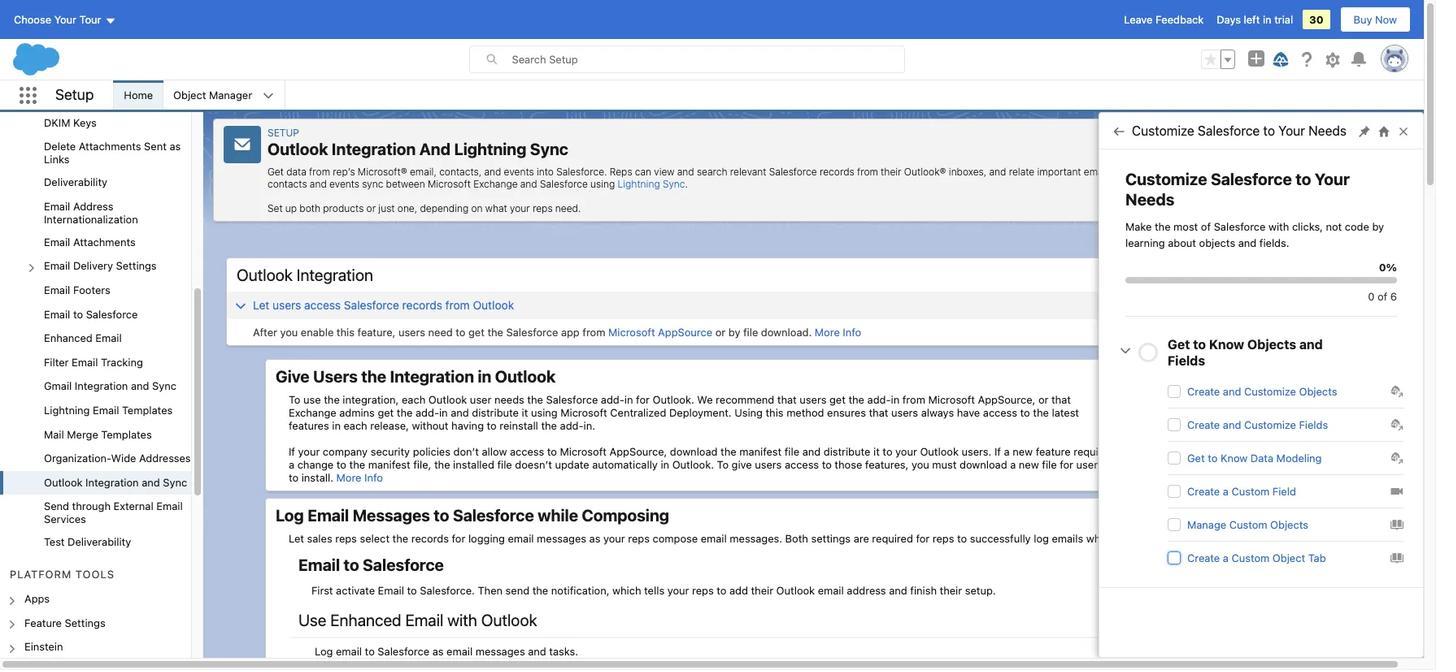 Task type: describe. For each thing, give the bounding box(es) containing it.
get to know data modeling link
[[1187, 452, 1322, 465]]

new right users.
[[1019, 459, 1039, 472]]

sent
[[144, 140, 167, 153]]

having
[[451, 420, 484, 433]]

outlook inside the to use the integration, each outlook user needs the salesforce add-in for outlook. we recommend that users get the add-in from microsoft appsource, or that exchange admins get the add-in and distribute it using microsoft centralized deployment. using this method ensures that users always have access to the latest features in each release, without having to reinstall the add-in.
[[428, 394, 467, 407]]

home link
[[114, 81, 163, 110]]

more info
[[336, 472, 383, 485]]

this inside the to use the integration, each outlook user needs the salesforce add-in for outlook. we recommend that users get the add-in from microsoft appsource, or that exchange admins get the add-in and distribute it using microsoft centralized deployment. using this method ensures that users always have access to the latest features in each release, without having to reinstall the add-in.
[[766, 407, 784, 420]]

outlook inside tree item
[[44, 476, 83, 489]]

addresses
[[139, 452, 191, 465]]

1 horizontal spatial that
[[869, 407, 888, 420]]

1 vertical spatial deliverability
[[68, 536, 131, 549]]

to right messages
[[434, 507, 449, 525]]

0 horizontal spatial object
[[173, 89, 206, 102]]

2 vertical spatial as
[[432, 646, 444, 659]]

email down internationalization at the top left
[[44, 236, 70, 249]]

email address internationalization link
[[44, 200, 191, 226]]

salesforce up outlook integration link
[[1198, 124, 1260, 138]]

0 horizontal spatial while
[[538, 507, 578, 525]]

activate and notify reps
[[1259, 559, 1380, 572]]

create and customize fields list item
[[1168, 409, 1404, 442]]

create a custom object tab list item
[[1168, 542, 1404, 575]]

email to salesforce inside group
[[44, 308, 138, 321]]

custom for object
[[1232, 552, 1270, 565]]

add
[[729, 585, 748, 598]]

microsoft appsource link
[[608, 326, 712, 339]]

email right "important"
[[1084, 166, 1108, 178]]

1 horizontal spatial salesforce.
[[556, 166, 607, 178]]

let for let users access salesforce records from outlook
[[253, 298, 269, 312]]

mail
[[44, 428, 64, 441]]

text default image for create and customize fields
[[1391, 419, 1404, 432]]

create and customize objects list item
[[1168, 376, 1404, 409]]

salesforce up make
[[1122, 166, 1170, 178]]

the down messages
[[393, 533, 408, 546]]

0 horizontal spatial manifest
[[368, 459, 410, 472]]

test deliverability
[[44, 536, 131, 549]]

file down "method" on the bottom right of page
[[785, 446, 799, 459]]

access down reinstall
[[510, 446, 544, 459]]

setup link
[[268, 127, 299, 139]]

integration
[[1293, 166, 1342, 178]]

salesforce up logging
[[453, 507, 534, 525]]

choose
[[14, 13, 51, 26]]

1 vertical spatial while
[[1086, 533, 1112, 546]]

. inside . reps' contacts and events sync between microsoft exchange and salesforce using
[[1342, 166, 1345, 178]]

attachments for email
[[73, 236, 136, 249]]

emails
[[1052, 533, 1083, 546]]

1 vertical spatial salesforce.
[[420, 585, 475, 598]]

tracking
[[101, 356, 143, 369]]

use enhanced email with outlook
[[298, 612, 537, 630]]

the right use
[[324, 394, 340, 407]]

2 horizontal spatial that
[[1051, 394, 1071, 407]]

integration down need
[[390, 368, 474, 386]]

tasks.
[[549, 646, 578, 659]]

in left the always
[[891, 394, 900, 407]]

1 vertical spatial messages
[[476, 646, 525, 659]]

text default image for get to know data modeling
[[1391, 452, 1404, 465]]

1 horizontal spatial appsource
[[1251, 394, 1306, 407]]

first activate email to salesforce. then send the notification, which tells your reps to add their outlook email address and finish their setup.
[[311, 585, 996, 598]]

to left install.
[[289, 472, 299, 485]]

email inside the email address internationalization
[[44, 200, 70, 213]]

in right features
[[332, 420, 341, 433]]

email to salesforce link
[[44, 308, 138, 322]]

the left outlook integration link
[[1237, 166, 1252, 178]]

email down 'use enhanced email with outlook'
[[447, 646, 473, 659]]

depending
[[420, 202, 469, 215]]

access left those
[[785, 459, 819, 472]]

the right "method" on the bottom right of page
[[849, 394, 864, 407]]

0 horizontal spatial .
[[685, 178, 688, 190]]

email right logging
[[508, 533, 534, 546]]

1 vertical spatial settings
[[65, 617, 105, 630]]

access inside button
[[304, 298, 341, 312]]

1 horizontal spatial enhanced
[[330, 612, 401, 630]]

file left doesn't
[[497, 459, 512, 472]]

relate
[[1009, 166, 1035, 178]]

create for create a custom field
[[1187, 485, 1220, 499]]

0 horizontal spatial that
[[777, 394, 797, 407]]

get to know data modeling
[[1187, 452, 1322, 465]]

your down composing
[[603, 533, 625, 546]]

deployment.
[[669, 407, 732, 420]]

1 horizontal spatial group
[[1201, 50, 1235, 69]]

0 horizontal spatial you
[[280, 326, 298, 339]]

0 horizontal spatial reps
[[610, 166, 632, 178]]

salesforce down select on the left bottom of page
[[363, 556, 444, 575]]

0 horizontal spatial appsource
[[658, 326, 712, 339]]

use
[[303, 394, 321, 407]]

the down using
[[721, 446, 736, 459]]

what
[[485, 202, 507, 215]]

add- right ensures
[[867, 394, 891, 407]]

email right compose
[[701, 533, 727, 546]]

microsoft right app
[[608, 326, 655, 339]]

0 horizontal spatial more info link
[[336, 472, 383, 485]]

enhanced email link
[[44, 332, 122, 346]]

to inside the get to know objects and fields
[[1193, 337, 1206, 352]]

buy
[[1354, 13, 1372, 26]]

important
[[1037, 166, 1081, 178]]

notification,
[[551, 585, 610, 598]]

add- up update
[[560, 420, 584, 433]]

email address internationalization
[[44, 200, 138, 226]]

microsoft appsource (recommended)
[[1202, 394, 1391, 407]]

text default image for manage custom objects
[[1391, 519, 1404, 532]]

your left must on the bottom of the page
[[895, 446, 917, 459]]

have
[[957, 407, 980, 420]]

features,
[[865, 459, 909, 472]]

between
[[386, 178, 425, 190]]

services
[[44, 513, 86, 526]]

0 horizontal spatial each
[[344, 420, 367, 433]]

to left add
[[717, 585, 727, 598]]

0%
[[1379, 261, 1397, 274]]

0 horizontal spatial or
[[366, 202, 376, 215]]

merge
[[67, 428, 98, 441]]

the down give users the integration in outlook
[[397, 407, 413, 420]]

new left feature
[[1013, 446, 1033, 459]]

get to know data modeling list item
[[1168, 442, 1404, 476]]

sync right can
[[663, 178, 685, 190]]

users left the always
[[891, 407, 918, 420]]

1 horizontal spatial manifest
[[739, 446, 782, 459]]

log for log email to salesforce as email messages and tasks.
[[315, 646, 333, 659]]

filter email tracking link
[[44, 356, 143, 370]]

file left 'download.'
[[743, 326, 758, 339]]

from right data
[[309, 166, 330, 178]]

1 vertical spatial more
[[336, 472, 361, 485]]

the right reinstall
[[541, 420, 557, 433]]

for down log email messages to salesforce while composing
[[452, 533, 465, 546]]

einstein link
[[24, 641, 63, 655]]

your right tells
[[667, 585, 689, 598]]

0 horizontal spatial by
[[728, 326, 740, 339]]

email inside "link"
[[93, 404, 119, 417]]

1 horizontal spatial their
[[881, 166, 902, 178]]

create a custom object tab
[[1187, 552, 1326, 565]]

attachments for delete
[[79, 140, 141, 153]]

users
[[313, 368, 358, 386]]

2 horizontal spatial get
[[829, 394, 846, 407]]

send
[[506, 585, 530, 598]]

outlook integration and sync tree item
[[0, 471, 191, 495]]

trial
[[1274, 13, 1293, 26]]

0 horizontal spatial download
[[670, 446, 718, 459]]

contacts,
[[439, 166, 482, 178]]

microsoft up the create and customize fields
[[1202, 394, 1249, 407]]

outlook down the send
[[481, 612, 537, 630]]

get for get to know objects and fields
[[1168, 337, 1190, 352]]

let users access salesforce records from outlook
[[253, 298, 514, 312]]

to right those
[[883, 446, 893, 459]]

create for create and customize objects
[[1187, 385, 1220, 398]]

don't
[[453, 446, 479, 459]]

to left latest
[[1020, 407, 1030, 420]]

salesforce inside email to salesforce link
[[86, 308, 138, 321]]

objects
[[1199, 236, 1235, 249]]

0 vertical spatial info
[[843, 326, 861, 339]]

products
[[323, 202, 364, 215]]

salesforce inside let users access salesforce records from outlook button
[[344, 298, 399, 312]]

0 vertical spatial this
[[337, 326, 355, 339]]

manage custom objects link
[[1187, 519, 1309, 532]]

events inside . reps' contacts and events sync between microsoft exchange and salesforce using
[[329, 178, 359, 190]]

to up 'use enhanced email with outlook'
[[407, 585, 417, 598]]

outlook inside if your company security policies don't allow access to microsoft appsource, download the manifest file and distribute it to your outlook users. if a new feature requires a change to the manifest file, the installed file doesn't update automatically in outlook. to give users access to those features, you must download a new file for users to install.
[[920, 446, 959, 459]]

through
[[72, 500, 111, 513]]

in up automatically
[[624, 394, 633, 407]]

from right app
[[583, 326, 605, 339]]

activate
[[336, 585, 375, 598]]

get for get manifest file
[[1308, 446, 1325, 459]]

always
[[921, 407, 954, 420]]

manage custom objects list item
[[1168, 509, 1404, 542]]

email right activate
[[378, 585, 404, 598]]

send through external email services link
[[44, 500, 191, 526]]

send
[[44, 500, 69, 513]]

create a custom object tab link
[[1187, 552, 1326, 565]]

email attachments link
[[44, 236, 136, 250]]

text default image for create and customize objects
[[1391, 385, 1404, 398]]

lightning inside setup outlook integration and lightning sync
[[454, 140, 526, 159]]

microsoft inside if your company security policies don't allow access to microsoft appsource, download the manifest file and distribute it to your outlook users. if a new feature requires a change to the manifest file, the installed file doesn't update automatically in outlook. to give users access to those features, you must download a new file for users to install.
[[560, 446, 607, 459]]

0 vertical spatial needs
[[1309, 124, 1347, 138]]

outlook integration link
[[1255, 166, 1342, 178]]

email left address
[[818, 585, 844, 598]]

email down enhanced email link
[[72, 356, 98, 369]]

logging
[[468, 533, 505, 546]]

buy now button
[[1340, 7, 1411, 33]]

company
[[323, 446, 368, 459]]

1 horizontal spatial or
[[715, 326, 726, 339]]

platform
[[10, 568, 72, 581]]

for inside if your company security policies don't allow access to microsoft appsource, download the manifest file and distribute it to your outlook users. if a new feature requires a change to the manifest file, the installed file doesn't update automatically in outlook. to give users access to those features, you must download a new file for users to install.
[[1060, 459, 1073, 472]]

0 horizontal spatial their
[[751, 585, 773, 598]]

get manifest file link
[[1308, 446, 1391, 459]]

einstein
[[24, 641, 63, 654]]

microsoft up users.
[[928, 394, 975, 407]]

email attachments
[[44, 236, 136, 249]]

email up 'tracking'
[[95, 332, 122, 345]]

platform tools
[[10, 568, 115, 581]]

lightning for lightning email templates
[[44, 404, 90, 417]]

users left ensures
[[800, 394, 827, 407]]

apps link
[[24, 593, 50, 607]]

create a custom field list item
[[1168, 476, 1404, 509]]

salesforce up the make the most of salesforce with clicks, not code by learning about objects and fields.
[[1211, 170, 1292, 189]]

salesforce right relevant
[[769, 166, 817, 178]]

salesforce left app
[[506, 326, 558, 339]]

email up sales
[[308, 507, 349, 525]]

give
[[732, 459, 752, 472]]

add- up automatically
[[601, 394, 624, 407]]

0 vertical spatial messages
[[537, 533, 586, 546]]

integration inside setup outlook integration and lightning sync
[[332, 140, 416, 159]]

setup.
[[965, 585, 996, 598]]

2 horizontal spatial using
[[1210, 166, 1235, 178]]

outlook up needs
[[495, 368, 556, 386]]

to inside group
[[73, 308, 83, 321]]

1 vertical spatial customize salesforce to your needs
[[1126, 170, 1350, 209]]

and inside the make the most of salesforce with clicks, not code by learning about objects and fields.
[[1238, 236, 1257, 249]]

from left outlook®
[[857, 166, 878, 178]]

email down sales
[[298, 556, 340, 575]]

email down email footers link
[[44, 308, 70, 321]]

the right need
[[487, 326, 503, 339]]

reps left need.
[[533, 202, 553, 215]]

email left footers
[[44, 284, 70, 297]]

the right file,
[[434, 459, 450, 472]]

0 vertical spatial customize salesforce to your needs
[[1132, 124, 1347, 138]]

reps left add
[[692, 585, 714, 598]]

the up integration,
[[361, 368, 386, 386]]

reps down composing
[[628, 533, 650, 546]]

to up outlook integration link
[[1263, 124, 1275, 138]]

1 horizontal spatial get
[[468, 326, 485, 339]]

1 vertical spatial with
[[447, 612, 477, 630]]

from inside button
[[445, 298, 470, 312]]

settings inside group
[[116, 260, 157, 273]]

for inside the to use the integration, each outlook user needs the salesforce add-in for outlook. we recommend that users get the add-in from microsoft appsource, or that exchange admins get the add-in and distribute it using microsoft centralized deployment. using this method ensures that users always have access to the latest features in each release, without having to reinstall the add-in.
[[636, 394, 650, 407]]

to up activate
[[344, 556, 359, 575]]

email down activate
[[336, 646, 362, 659]]

set up both products or just one, depending on what your reps need.
[[268, 202, 581, 215]]

which
[[612, 585, 641, 598]]

sync
[[362, 178, 383, 190]]

mail merge templates
[[44, 428, 152, 441]]

objects for know
[[1247, 337, 1296, 352]]

1 if from the left
[[289, 446, 295, 459]]

after you enable this feature, users need to get the salesforce app from microsoft appsource or by file download. more info
[[253, 326, 861, 339]]

distribute inside the to use the integration, each outlook user needs the salesforce add-in for outlook. we recommend that users get the add-in from microsoft appsource, or that exchange admins get the add-in and distribute it using microsoft centralized deployment. using this method ensures that users always have access to the latest features in each release, without having to reinstall the add-in.
[[472, 407, 519, 420]]

salesforce inside the make the most of salesforce with clicks, not code by learning about objects and fields.
[[1214, 220, 1266, 233]]

the right the send
[[532, 585, 548, 598]]

users right give
[[755, 459, 782, 472]]

outlook up after
[[237, 266, 293, 285]]

0 horizontal spatial get
[[378, 407, 394, 420]]

it inside if your company security policies don't allow access to microsoft appsource, download the manifest file and distribute it to your outlook users. if a new feature requires a change to the manifest file, the installed file doesn't update automatically in outlook. to give users access to those features, you must download a new file for users to install.
[[873, 446, 880, 459]]

internationalization
[[44, 213, 138, 226]]

to right need
[[456, 326, 466, 339]]

to right "important"
[[1111, 166, 1120, 178]]

delete attachments sent as links
[[44, 140, 181, 166]]

as inside delete attachments sent as links
[[170, 140, 181, 153]]

update
[[555, 459, 589, 472]]

0 vertical spatial more
[[815, 326, 840, 339]]

manager
[[209, 89, 252, 102]]

1 horizontal spatial download
[[960, 459, 1007, 472]]

your right the what on the left of page
[[510, 202, 530, 215]]

records inside let users access salesforce records from outlook button
[[402, 298, 442, 312]]

salesforce inside . reps' contacts and events sync between microsoft exchange and salesforce using
[[540, 178, 588, 190]]

distribute inside if your company security policies don't allow access to microsoft appsource, download the manifest file and distribute it to your outlook users. if a new feature requires a change to the manifest file, the installed file doesn't update automatically in outlook. to give users access to those features, you must download a new file for users to install.
[[824, 446, 871, 459]]

email,
[[410, 166, 437, 178]]

log email messages to salesforce while composing
[[276, 507, 669, 525]]

outlook inside setup outlook integration and lightning sync
[[268, 140, 328, 159]]

1 horizontal spatial more info link
[[815, 326, 861, 339]]

tab
[[1308, 552, 1326, 565]]

the left security
[[349, 459, 365, 472]]

both
[[785, 533, 808, 546]]

users right feature
[[1076, 459, 1103, 472]]

to right having
[[487, 420, 497, 433]]



Task type: vqa. For each thing, say whether or not it's contained in the screenshot.
List in the button
no



Task type: locate. For each thing, give the bounding box(es) containing it.
text default image
[[1391, 385, 1404, 398], [1391, 452, 1404, 465], [1391, 552, 1404, 565]]

setup for setup
[[55, 86, 94, 103]]

outlook down both
[[776, 585, 815, 598]]

0 horizontal spatial with
[[447, 612, 477, 630]]

filter email tracking
[[44, 356, 143, 369]]

2 if from the left
[[995, 446, 1001, 459]]

and inside outlook integration and sync link
[[142, 476, 160, 489]]

1 horizontal spatial each
[[402, 394, 426, 407]]

get to know objects and fields
[[1168, 337, 1323, 368]]

object inside list item
[[1273, 552, 1305, 565]]

0 vertical spatial fields
[[1168, 354, 1205, 368]]

salesforce down footers
[[86, 308, 138, 321]]

salesforce. up 'use enhanced email with outlook'
[[420, 585, 475, 598]]

and inside gmail integration and sync link
[[131, 380, 149, 393]]

0 vertical spatial by
[[1372, 220, 1384, 233]]

inboxes,
[[949, 166, 987, 178]]

composing
[[582, 507, 669, 525]]

lightning left "search"
[[618, 178, 660, 190]]

templates for mail merge templates
[[101, 428, 152, 441]]

appsource, inside if your company security policies don't allow access to microsoft appsource, download the manifest file and distribute it to your outlook users. if a new feature requires a change to the manifest file, the installed file doesn't update automatically in outlook. to give users access to those features, you must download a new file for users to install.
[[610, 446, 667, 459]]

with
[[1269, 220, 1289, 233], [447, 612, 477, 630]]

outlook left users.
[[920, 446, 959, 459]]

text default image up the file
[[1391, 385, 1404, 398]]

policies
[[413, 446, 450, 459]]

1 horizontal spatial your
[[1279, 124, 1305, 138]]

objects up the create and customize fields list item
[[1299, 385, 1337, 398]]

info
[[843, 326, 861, 339], [364, 472, 383, 485]]

email delivery settings
[[44, 260, 157, 273]]

if
[[289, 446, 295, 459], [995, 446, 1001, 459]]

know inside list item
[[1221, 452, 1248, 465]]

on
[[471, 202, 483, 215]]

let left sales
[[289, 533, 304, 546]]

0 vertical spatial with
[[1269, 220, 1289, 233]]

with inside the make the most of salesforce with clicks, not code by learning about objects and fields.
[[1269, 220, 1289, 233]]

0 horizontal spatial if
[[289, 446, 295, 459]]

or left just
[[366, 202, 376, 215]]

setup for setup outlook integration and lightning sync
[[268, 127, 299, 139]]

to inside customize salesforce to your needs
[[1296, 170, 1311, 189]]

1 vertical spatial your
[[1279, 124, 1305, 138]]

objects inside the get to know objects and fields
[[1247, 337, 1296, 352]]

ensures
[[827, 407, 866, 420]]

appsource, up users.
[[978, 394, 1036, 407]]

microsoft inside . reps' contacts and events sync between microsoft exchange and salesforce using
[[428, 178, 471, 190]]

select
[[360, 533, 390, 546]]

create inside create and customize objects list item
[[1187, 385, 1220, 398]]

group containing dkim keys
[[0, 39, 191, 555]]

1 vertical spatial enhanced
[[330, 612, 401, 630]]

1 vertical spatial log
[[315, 646, 333, 659]]

let users access salesforce records from outlook button
[[234, 293, 515, 319]]

this
[[337, 326, 355, 339], [766, 407, 784, 420]]

access inside the to use the integration, each outlook user needs the salesforce add-in for outlook. we recommend that users get the add-in from microsoft appsource, or that exchange admins get the add-in and distribute it using microsoft centralized deployment. using this method ensures that users always have access to the latest features in each release, without having to reinstall the add-in.
[[983, 407, 1017, 420]]

feature settings
[[24, 617, 105, 630]]

lightning for lightning sync .
[[618, 178, 660, 190]]

progress bar
[[1139, 343, 1158, 363]]

1 horizontal spatial events
[[504, 166, 534, 178]]

1 vertical spatial text default image
[[1391, 452, 1404, 465]]

and inside the get to know objects and fields
[[1299, 337, 1323, 352]]

to up clicks,
[[1296, 170, 1311, 189]]

1 vertical spatial email to salesforce
[[298, 556, 444, 575]]

0 vertical spatial custom
[[1232, 485, 1270, 499]]

object left tab at the right of page
[[1273, 552, 1305, 565]]

to left those
[[822, 459, 832, 472]]

0 horizontal spatial it
[[522, 407, 528, 420]]

exchange inside . reps' contacts and events sync between microsoft exchange and salesforce using
[[473, 178, 518, 190]]

for left deployment.
[[636, 394, 650, 407]]

manifest down using
[[739, 446, 782, 459]]

settings right feature
[[65, 617, 105, 630]]

sync inside gmail integration and sync link
[[152, 380, 176, 393]]

text default image inside get to know data modeling list item
[[1391, 452, 1404, 465]]

your left tour
[[54, 13, 76, 26]]

let inside button
[[253, 298, 269, 312]]

text default image inside the create a custom field list item
[[1391, 485, 1404, 499]]

you inside if your company security policies don't allow access to microsoft appsource, download the manifest file and distribute it to your outlook users. if a new feature requires a change to the manifest file, the installed file doesn't update automatically in outlook. to give users access to those features, you must download a new file for users to install.
[[912, 459, 929, 472]]

apps
[[24, 593, 50, 606]]

requires
[[1074, 446, 1114, 459]]

1 vertical spatial objects
[[1299, 385, 1337, 398]]

change
[[297, 459, 334, 472]]

0 vertical spatial text default image
[[1391, 419, 1404, 432]]

2 horizontal spatial as
[[589, 533, 601, 546]]

days
[[1217, 13, 1241, 26]]

objects for customize
[[1299, 385, 1337, 398]]

0 vertical spatial enhanced
[[44, 332, 93, 345]]

1 horizontal spatial let
[[289, 533, 304, 546]]

and inside the to use the integration, each outlook user needs the salesforce add-in for outlook. we recommend that users get the add-in from microsoft appsource, or that exchange admins get the add-in and distribute it using microsoft centralized deployment. using this method ensures that users always have access to the latest features in each release, without having to reinstall the add-in.
[[451, 407, 469, 420]]

events up products
[[329, 178, 359, 190]]

by
[[1372, 220, 1384, 233], [728, 326, 740, 339]]

give
[[276, 368, 309, 386]]

to left "successfully"
[[957, 533, 967, 546]]

0 vertical spatial exchange
[[473, 178, 518, 190]]

the left latest
[[1033, 407, 1049, 420]]

to down 'use enhanced email with outlook'
[[365, 646, 375, 659]]

2 horizontal spatial your
[[1315, 170, 1350, 189]]

1 horizontal spatial this
[[766, 407, 784, 420]]

home
[[124, 89, 153, 102]]

if right users.
[[995, 446, 1001, 459]]

1 horizontal spatial lightning
[[454, 140, 526, 159]]

templates up 'wide'
[[101, 428, 152, 441]]

create inside the create and customize fields list item
[[1187, 419, 1220, 432]]

successfully
[[970, 533, 1031, 546]]

lightning up contacts, on the left top of page
[[454, 140, 526, 159]]

0 vertical spatial salesforce.
[[556, 166, 607, 178]]

0 horizontal spatial your
[[54, 13, 76, 26]]

templates
[[122, 404, 173, 417], [101, 428, 152, 441]]

0 horizontal spatial appsource,
[[610, 446, 667, 459]]

email
[[44, 200, 70, 213], [44, 236, 70, 249], [44, 260, 70, 273], [44, 284, 70, 297], [44, 308, 70, 321], [95, 332, 122, 345], [72, 356, 98, 369], [93, 404, 119, 417], [156, 500, 183, 513], [308, 507, 349, 525], [298, 556, 340, 575], [378, 585, 404, 598], [405, 612, 444, 630]]

0 horizontal spatial fields
[[1168, 354, 1205, 368]]

3 text default image from the top
[[1391, 519, 1404, 532]]

2 horizontal spatial their
[[940, 585, 962, 598]]

text default image for create a custom object tab
[[1391, 552, 1404, 565]]

attachments
[[79, 140, 141, 153], [73, 236, 136, 249]]

or inside the to use the integration, each outlook user needs the salesforce add-in for outlook. we recommend that users get the add-in from microsoft appsource, or that exchange admins get the add-in and distribute it using microsoft centralized deployment. using this method ensures that users always have access to the latest features in each release, without having to reinstall the add-in.
[[1038, 394, 1049, 407]]

0 vertical spatial lightning
[[454, 140, 526, 159]]

user
[[470, 394, 491, 407]]

create inside create a custom object tab list item
[[1187, 552, 1220, 565]]

salesforce inside the to use the integration, each outlook user needs the salesforce add-in for outlook. we recommend that users get the add-in from microsoft appsource, or that exchange admins get the add-in and distribute it using microsoft centralized deployment. using this method ensures that users always have access to the latest features in each release, without having to reinstall the add-in.
[[546, 394, 598, 407]]

sync up into
[[530, 140, 568, 159]]

automatically
[[592, 459, 658, 472]]

integration for outlook integration
[[297, 266, 373, 285]]

0 vertical spatial each
[[402, 394, 426, 407]]

attachments down 'keys'
[[79, 140, 141, 153]]

0 horizontal spatial as
[[170, 140, 181, 153]]

file left the requires
[[1042, 459, 1057, 472]]

custom inside list item
[[1229, 519, 1267, 532]]

0 vertical spatial to
[[289, 394, 300, 407]]

download right must on the bottom of the page
[[960, 459, 1007, 472]]

1 text default image from the top
[[1391, 419, 1404, 432]]

users inside button
[[272, 298, 301, 312]]

outlook. inside the to use the integration, each outlook user needs the salesforce add-in for outlook. we recommend that users get the add-in from microsoft appsource, or that exchange admins get the add-in and distribute it using microsoft centralized deployment. using this method ensures that users always have access to the latest features in each release, without having to reinstall the add-in.
[[653, 394, 694, 407]]

4 create from the top
[[1187, 552, 1220, 565]]

salesforce up objects
[[1214, 220, 1266, 233]]

group
[[0, 39, 191, 555], [1201, 50, 1235, 69]]

reps
[[610, 166, 632, 178], [1356, 559, 1380, 572]]

sync inside setup outlook integration and lightning sync
[[530, 140, 568, 159]]

1 vertical spatial outlook.
[[672, 459, 714, 472]]

reps
[[533, 202, 553, 215], [335, 533, 357, 546], [628, 533, 650, 546], [933, 533, 954, 546], [692, 585, 714, 598]]

0 horizontal spatial needs
[[1126, 190, 1175, 209]]

fields.
[[1260, 236, 1289, 249]]

know inside the get to know objects and fields
[[1209, 337, 1244, 352]]

using inside . reps' contacts and events sync between microsoft exchange and salesforce using
[[590, 178, 615, 190]]

custom down create a custom field button
[[1229, 519, 1267, 532]]

you right after
[[280, 326, 298, 339]]

without
[[412, 420, 449, 433]]

text default image inside create and customize objects list item
[[1391, 385, 1404, 398]]

outlook up send
[[44, 476, 83, 489]]

and inside if your company security policies don't allow access to microsoft appsource, download the manifest file and distribute it to your outlook users. if a new feature requires a change to the manifest file, the installed file doesn't update automatically in outlook. to give users access to those features, you must download a new file for users to install.
[[802, 446, 821, 459]]

fields inside the get to know objects and fields
[[1168, 354, 1205, 368]]

their right add
[[751, 585, 773, 598]]

1 horizontal spatial log
[[315, 646, 333, 659]]

setup inside setup outlook integration and lightning sync
[[268, 127, 299, 139]]

0 vertical spatial let
[[253, 298, 269, 312]]

0 vertical spatial it
[[522, 407, 528, 420]]

create inside the create a custom field list item
[[1187, 485, 1220, 499]]

create for create and customize fields
[[1187, 419, 1220, 432]]

your down features
[[298, 446, 320, 459]]

know up create and customize objects
[[1209, 337, 1244, 352]]

custom for field
[[1232, 485, 1270, 499]]

text default image
[[1391, 419, 1404, 432], [1391, 485, 1404, 499], [1391, 519, 1404, 532]]

lightning sync link
[[618, 178, 685, 190]]

0 vertical spatial object
[[173, 89, 206, 102]]

and
[[419, 140, 451, 159]]

email up log email to salesforce as email messages and tasks.
[[405, 612, 444, 630]]

reps right required
[[933, 533, 954, 546]]

0 vertical spatial reps
[[610, 166, 632, 178]]

settings
[[116, 260, 157, 273], [65, 617, 105, 630]]

in right automatically
[[661, 459, 669, 472]]

recommend
[[716, 394, 774, 407]]

in right the left
[[1263, 13, 1272, 26]]

get right the admins
[[378, 407, 394, 420]]

email inside the send through external email services
[[156, 500, 183, 513]]

outlook up without
[[428, 394, 467, 407]]

know for objects
[[1209, 337, 1244, 352]]

lightning inside "link"
[[44, 404, 90, 417]]

organization-
[[44, 452, 111, 465]]

1 create from the top
[[1187, 385, 1220, 398]]

tour
[[79, 13, 101, 26]]

1 horizontal spatial object
[[1273, 552, 1305, 565]]

get for get data from rep's microsoft® email, contacts, and events into salesforce. reps can view and search relevant salesforce records from their outlook® inboxes, and relate important email to salesforce records using the outlook integration
[[268, 166, 284, 178]]

0 vertical spatial as
[[170, 140, 181, 153]]

(recommended)
[[1309, 394, 1391, 407]]

templates inside "link"
[[122, 404, 173, 417]]

deliverability down links
[[44, 176, 107, 189]]

or right 'microsoft appsource' link
[[715, 326, 726, 339]]

about
[[1168, 236, 1196, 249]]

. right view
[[685, 178, 688, 190]]

your inside dropdown button
[[54, 13, 76, 26]]

the
[[1237, 166, 1252, 178], [1155, 220, 1171, 233], [487, 326, 503, 339], [361, 368, 386, 386], [324, 394, 340, 407], [527, 394, 543, 407], [849, 394, 864, 407], [397, 407, 413, 420], [1033, 407, 1049, 420], [541, 420, 557, 433], [721, 446, 736, 459], [349, 459, 365, 472], [434, 459, 450, 472], [393, 533, 408, 546], [532, 585, 548, 598]]

messages.
[[730, 533, 782, 546]]

view
[[654, 166, 675, 178]]

1 horizontal spatial messages
[[537, 533, 586, 546]]

must
[[932, 459, 957, 472]]

into
[[537, 166, 554, 178]]

1 vertical spatial or
[[715, 326, 726, 339]]

salesforce. right into
[[556, 166, 607, 178]]

email to salesforce
[[44, 308, 138, 321], [298, 556, 444, 575]]

2 horizontal spatial or
[[1038, 394, 1049, 407]]

it inside the to use the integration, each outlook user needs the salesforce add-in for outlook. we recommend that users get the add-in from microsoft appsource, or that exchange admins get the add-in and distribute it using microsoft centralized deployment. using this method ensures that users always have access to the latest features in each release, without having to reinstall the add-in.
[[522, 407, 528, 420]]

2 vertical spatial your
[[1315, 170, 1350, 189]]

1 vertical spatial custom
[[1229, 519, 1267, 532]]

users left need
[[398, 326, 425, 339]]

text default image inside create a custom object tab list item
[[1391, 552, 1404, 565]]

sync down addresses
[[163, 476, 187, 489]]

needs
[[1309, 124, 1347, 138], [1126, 190, 1175, 209]]

0 vertical spatial deliverability
[[44, 176, 107, 189]]

0 horizontal spatial exchange
[[289, 407, 336, 420]]

users up after
[[272, 298, 301, 312]]

log down use
[[315, 646, 333, 659]]

customize salesforce to your needs up the make the most of salesforce with clicks, not code by learning about objects and fields.
[[1126, 170, 1350, 209]]

custom up manage custom objects link
[[1232, 485, 1270, 499]]

1 horizontal spatial by
[[1372, 220, 1384, 233]]

get inside list item
[[1187, 452, 1205, 465]]

from
[[309, 166, 330, 178], [857, 166, 878, 178], [445, 298, 470, 312], [583, 326, 605, 339], [902, 394, 925, 407]]

create and customize fields
[[1187, 419, 1328, 432]]

sync inside outlook integration and sync link
[[163, 476, 187, 489]]

0 horizontal spatial setup
[[55, 86, 94, 103]]

to
[[289, 394, 300, 407], [717, 459, 729, 472]]

templates for lightning email templates
[[122, 404, 173, 417]]

create down manage
[[1187, 552, 1220, 565]]

download.
[[761, 326, 812, 339]]

relevant
[[730, 166, 767, 178]]

0 vertical spatial while
[[538, 507, 578, 525]]

1 vertical spatial by
[[728, 326, 740, 339]]

salesforce down 'use enhanced email with outlook'
[[378, 646, 430, 659]]

using inside the to use the integration, each outlook user needs the salesforce add-in for outlook. we recommend that users get the add-in from microsoft appsource, or that exchange admins get the add-in and distribute it using microsoft centralized deployment. using this method ensures that users always have access to the latest features in each release, without having to reinstall the add-in.
[[531, 407, 558, 420]]

0 horizontal spatial to
[[289, 394, 300, 407]]

get inside the get to know objects and fields
[[1168, 337, 1190, 352]]

text default image inside manage custom objects list item
[[1391, 519, 1404, 532]]

needs up make
[[1126, 190, 1175, 209]]

salesforce.
[[556, 166, 607, 178], [420, 585, 475, 598]]

and inside activate and notify reps button
[[1302, 559, 1320, 572]]

create a custom field button
[[1187, 485, 1296, 499]]

learning
[[1126, 236, 1165, 249]]

email down gmail integration and sync link
[[93, 404, 119, 417]]

create a custom field
[[1187, 485, 1296, 499]]

for right required
[[916, 533, 930, 546]]

progress bar progress bar
[[1126, 277, 1397, 284]]

up
[[285, 202, 297, 215]]

lightning sync .
[[618, 178, 688, 190]]

2 text default image from the top
[[1391, 485, 1404, 499]]

the right needs
[[527, 394, 543, 407]]

setup up data
[[268, 127, 299, 139]]

0 vertical spatial know
[[1209, 337, 1244, 352]]

appsource,
[[978, 394, 1036, 407], [610, 446, 667, 459]]

filter
[[44, 356, 69, 369]]

log down install.
[[276, 507, 304, 525]]

objects up create and customize objects
[[1247, 337, 1296, 352]]

1 vertical spatial info
[[364, 472, 383, 485]]

1 horizontal spatial email to salesforce
[[298, 556, 444, 575]]

gmail integration and sync
[[44, 380, 176, 393]]

create for create a custom object tab
[[1187, 552, 1220, 565]]

from inside the to use the integration, each outlook user needs the salesforce add-in for outlook. we recommend that users get the add-in from microsoft appsource, or that exchange admins get the add-in and distribute it using microsoft centralized deployment. using this method ensures that users always have access to the latest features in each release, without having to reinstall the add-in.
[[902, 394, 925, 407]]

2 vertical spatial or
[[1038, 394, 1049, 407]]

access up enable
[[304, 298, 341, 312]]

1 horizontal spatial distribute
[[824, 446, 871, 459]]

messages down then
[[476, 646, 525, 659]]

email up email footers
[[44, 260, 70, 273]]

3 text default image from the top
[[1391, 552, 1404, 565]]

3 create from the top
[[1187, 485, 1220, 499]]

the inside the make the most of salesforce with clicks, not code by learning about objects and fields.
[[1155, 220, 1171, 233]]

outlook. inside if your company security policies don't allow access to microsoft appsource, download the manifest file and distribute it to your outlook users. if a new feature requires a change to the manifest file, the installed file doesn't update automatically in outlook. to give users access to those features, you must download a new file for users to install.
[[672, 459, 714, 472]]

sales
[[307, 533, 332, 546]]

settings
[[811, 533, 851, 546]]

for
[[636, 394, 650, 407], [1060, 459, 1073, 472], [452, 533, 465, 546], [916, 533, 930, 546]]

0 vertical spatial appsource
[[658, 326, 712, 339]]

fields inside list item
[[1299, 419, 1328, 432]]

2 vertical spatial text default image
[[1391, 519, 1404, 532]]

let sales reps select the records for logging email messages as your reps compose email messages. both settings are required for reps to successfully log emails while composing.
[[289, 533, 1172, 546]]

1 horizontal spatial you
[[912, 459, 929, 472]]

add- down give users the integration in outlook
[[416, 407, 439, 420]]

0 horizontal spatial group
[[0, 39, 191, 555]]

attachments inside delete attachments sent as links
[[79, 140, 141, 153]]

email to salesforce down footers
[[44, 308, 138, 321]]

0% status
[[1126, 251, 1397, 303]]

objects inside list item
[[1270, 519, 1309, 532]]

exchange inside the to use the integration, each outlook user needs the salesforce add-in for outlook. we recommend that users get the add-in from microsoft appsource, or that exchange admins get the add-in and distribute it using microsoft centralized deployment. using this method ensures that users always have access to the latest features in each release, without having to reinstall the add-in.
[[289, 407, 336, 420]]

to inside if your company security policies don't allow access to microsoft appsource, download the manifest file and distribute it to your outlook users. if a new feature requires a change to the manifest file, the installed file doesn't update automatically in outlook. to give users access to those features, you must download a new file for users to install.
[[717, 459, 729, 472]]

to right allow
[[547, 446, 557, 459]]

objects inside list item
[[1299, 385, 1337, 398]]

get for get to know data modeling
[[1187, 452, 1205, 465]]

if your company security policies don't allow access to microsoft appsource, download the manifest file and distribute it to your outlook users. if a new feature requires a change to the manifest file, the installed file doesn't update automatically in outlook. to give users access to those features, you must download a new file for users to install.
[[289, 446, 1114, 485]]

microsoft up update
[[561, 407, 607, 420]]

wide
[[111, 452, 136, 465]]

outlook left integration
[[1255, 166, 1290, 178]]

1 vertical spatial it
[[873, 446, 880, 459]]

2 vertical spatial custom
[[1232, 552, 1270, 565]]

text default image inside the create and customize fields list item
[[1391, 419, 1404, 432]]

to down email footers link
[[73, 308, 83, 321]]

appsource, inside the to use the integration, each outlook user needs the salesforce add-in for outlook. we recommend that users get the add-in from microsoft appsource, or that exchange admins get the add-in and distribute it using microsoft centralized deployment. using this method ensures that users always have access to the latest features in each release, without having to reinstall the add-in.
[[978, 394, 1036, 407]]

0 vertical spatial setup
[[55, 86, 94, 103]]

Search Setup text field
[[512, 46, 904, 72]]

2 text default image from the top
[[1391, 452, 1404, 465]]

enhanced inside group
[[44, 332, 93, 345]]

users
[[272, 298, 301, 312], [398, 326, 425, 339], [800, 394, 827, 407], [891, 407, 918, 420], [755, 459, 782, 472], [1076, 459, 1103, 472]]

to inside list item
[[1208, 452, 1218, 465]]

integration for outlook integration and sync
[[85, 476, 139, 489]]

by inside the make the most of salesforce with clicks, not code by learning about objects and fields.
[[1372, 220, 1384, 233]]

just
[[378, 202, 395, 215]]

outlook inside button
[[473, 298, 514, 312]]

. left reps'
[[1342, 166, 1345, 178]]

integration for gmail integration and sync
[[75, 380, 128, 393]]

leave feedback
[[1124, 13, 1204, 26]]

1 vertical spatial exchange
[[289, 407, 336, 420]]

and inside the create and customize fields list item
[[1223, 419, 1241, 432]]

0 vertical spatial attachments
[[79, 140, 141, 153]]

to right change
[[337, 459, 346, 472]]

you left must on the bottom of the page
[[912, 459, 929, 472]]

0 vertical spatial email to salesforce
[[44, 308, 138, 321]]

messages
[[353, 507, 430, 525]]

0 horizontal spatial using
[[531, 407, 558, 420]]

download down deployment.
[[670, 446, 718, 459]]

to
[[1263, 124, 1275, 138], [1111, 166, 1120, 178], [1296, 170, 1311, 189], [73, 308, 83, 321], [456, 326, 466, 339], [1193, 337, 1206, 352], [1020, 407, 1030, 420], [487, 420, 497, 433], [547, 446, 557, 459], [883, 446, 893, 459], [1208, 452, 1218, 465], [337, 459, 346, 472], [822, 459, 832, 472], [289, 472, 299, 485], [434, 507, 449, 525], [957, 533, 967, 546], [344, 556, 359, 575], [407, 585, 417, 598], [717, 585, 727, 598], [365, 646, 375, 659]]

using right needs
[[531, 407, 558, 420]]

1 vertical spatial text default image
[[1391, 485, 1404, 499]]

0 vertical spatial log
[[276, 507, 304, 525]]

let for let sales reps select the records for logging email messages as your reps compose email messages. both settings are required for reps to successfully log emails while composing.
[[289, 533, 304, 546]]

in inside if your company security policies don't allow access to microsoft appsource, download the manifest file and distribute it to your outlook users. if a new feature requires a change to the manifest file, the installed file doesn't update automatically in outlook. to give users access to those features, you must download a new file for users to install.
[[661, 459, 669, 472]]

0 vertical spatial text default image
[[1391, 385, 1404, 398]]

1 vertical spatial you
[[912, 459, 929, 472]]

object manager
[[173, 89, 252, 102]]

reps inside button
[[1356, 559, 1380, 572]]

outlook up after you enable this feature, users need to get the salesforce app from microsoft appsource or by file download. more info
[[473, 298, 514, 312]]

your inside customize salesforce to your needs
[[1315, 170, 1350, 189]]

left
[[1244, 13, 1260, 26]]

log for log email messages to salesforce while composing
[[276, 507, 304, 525]]

in left having
[[439, 407, 448, 420]]

lightning down gmail
[[44, 404, 90, 417]]

1 vertical spatial reps
[[1356, 559, 1380, 572]]

know for data
[[1221, 452, 1248, 465]]

integration inside tree item
[[85, 476, 139, 489]]

reps right sales
[[335, 533, 357, 546]]

1 vertical spatial object
[[1273, 552, 1305, 565]]

2 vertical spatial text default image
[[1391, 552, 1404, 565]]

salesforce up in.
[[546, 394, 598, 407]]

manage
[[1187, 519, 1227, 532]]

to inside the to use the integration, each outlook user needs the salesforce add-in for outlook. we recommend that users get the add-in from microsoft appsource, or that exchange admins get the add-in and distribute it using microsoft centralized deployment. using this method ensures that users always have access to the latest features in each release, without having to reinstall the add-in.
[[289, 394, 300, 407]]

and inside create and customize objects list item
[[1223, 385, 1241, 398]]

sync
[[530, 140, 568, 159], [663, 178, 685, 190], [152, 380, 176, 393], [163, 476, 187, 489]]

customize
[[1132, 124, 1194, 138], [1126, 170, 1207, 189], [1244, 385, 1296, 398], [1244, 419, 1296, 432]]

0 vertical spatial your
[[54, 13, 76, 26]]

that right ensures
[[869, 407, 888, 420]]

that
[[777, 394, 797, 407], [1051, 394, 1071, 407], [869, 407, 888, 420]]

needs inside customize salesforce to your needs
[[1126, 190, 1175, 209]]

events left into
[[504, 166, 534, 178]]

code
[[1345, 220, 1369, 233]]

2 create from the top
[[1187, 419, 1220, 432]]

features
[[289, 420, 329, 433]]

2 horizontal spatial lightning
[[618, 178, 660, 190]]

your up not
[[1315, 170, 1350, 189]]

centralized
[[610, 407, 666, 420]]

outlook. left give
[[672, 459, 714, 472]]

1 text default image from the top
[[1391, 385, 1404, 398]]

log
[[1034, 533, 1049, 546]]

from up need
[[445, 298, 470, 312]]



